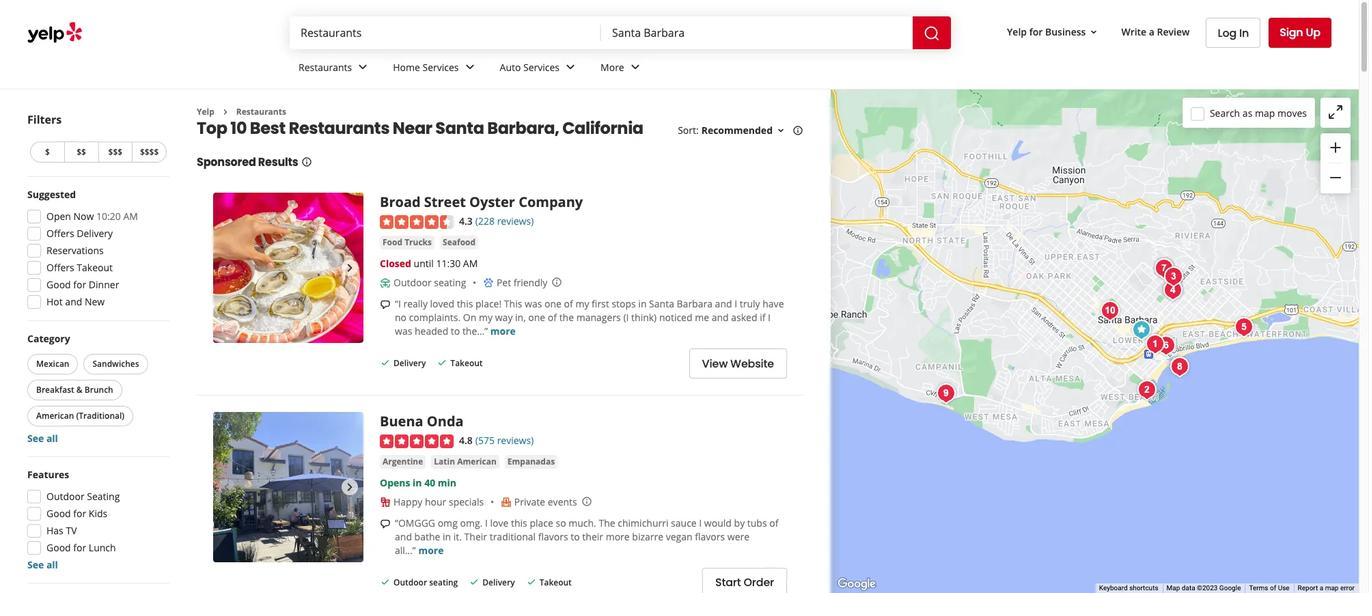 Task type: describe. For each thing, give the bounding box(es) containing it.
onda
[[427, 412, 464, 431]]

see for features
[[27, 558, 44, 571]]

street
[[424, 193, 466, 211]]

would
[[705, 516, 732, 529]]

lunch
[[89, 541, 116, 554]]

"omggg
[[395, 516, 435, 529]]

broad
[[380, 193, 421, 211]]

reunion kitchen + drink image
[[1230, 313, 1258, 341]]

&
[[76, 384, 83, 396]]

Find text field
[[301, 25, 590, 40]]

seafood button
[[440, 236, 478, 249]]

oyster
[[470, 193, 515, 211]]

10
[[230, 117, 247, 140]]

barbara,
[[487, 117, 559, 140]]

takeout for 16 checkmark v2 icon under traditional
[[540, 577, 572, 588]]

see for category
[[27, 432, 44, 445]]

specials
[[449, 495, 484, 508]]

noticed
[[659, 311, 693, 324]]

takeout for 16 checkmark v2 icon below headed
[[451, 358, 483, 369]]

buena onda image
[[213, 412, 364, 563]]

report a map error link
[[1298, 584, 1355, 592]]

buena
[[380, 412, 423, 431]]

buena onda link
[[380, 412, 464, 431]]

i right if
[[768, 311, 771, 324]]

their
[[583, 530, 603, 543]]

search as map moves
[[1210, 106, 1307, 119]]

see all button for features
[[27, 558, 58, 571]]

(575
[[476, 434, 495, 447]]

zoom out image
[[1328, 170, 1344, 186]]

boathouse at hendry's beach image
[[933, 380, 960, 407]]

were
[[728, 530, 750, 543]]

16 checkmark v2 image
[[380, 358, 391, 368]]

empanadas
[[508, 456, 555, 467]]

seating for pet friendly
[[434, 276, 466, 289]]

i left love at the left bottom of page
[[485, 516, 488, 529]]

more link for onda
[[419, 544, 444, 557]]

more for onda
[[419, 544, 444, 557]]

me
[[695, 311, 709, 324]]

none field near
[[612, 25, 902, 40]]

breakfast & brunch
[[36, 384, 113, 396]]

(traditional)
[[76, 410, 124, 422]]

in inside ""omggg omg omg. i love this place so much. the chimichurri sauce i would by tubs of and bathe in it. their traditional flavors to their more bizarre vegan flavors were all…""
[[443, 530, 451, 543]]

a for report
[[1320, 584, 1324, 592]]

16 chevron down v2 image
[[776, 125, 787, 136]]

first
[[592, 297, 609, 310]]

more link
[[590, 49, 655, 89]]

google
[[1220, 584, 1241, 592]]

really
[[404, 297, 428, 310]]

16 info v2 image
[[301, 157, 312, 168]]

breakfast & brunch button
[[27, 380, 122, 400]]

outdoor seating
[[46, 490, 120, 503]]

"i
[[395, 297, 401, 310]]

keyboard shortcuts button
[[1100, 584, 1159, 593]]

kids
[[89, 507, 107, 520]]

$$$$
[[140, 146, 159, 158]]

keyboard shortcuts
[[1100, 584, 1159, 592]]

0 horizontal spatial was
[[395, 325, 412, 338]]

business categories element
[[288, 49, 1332, 89]]

2 flavors from the left
[[695, 530, 725, 543]]

recommended
[[702, 124, 773, 137]]

log in
[[1218, 25, 1249, 41]]

view website link
[[689, 349, 787, 379]]

delivery for 16 checkmark v2 icon under the their
[[483, 577, 515, 588]]

near
[[393, 117, 432, 140]]

sauce
[[671, 516, 697, 529]]

reservations
[[46, 244, 104, 257]]

log
[[1218, 25, 1237, 41]]

16 chevron down v2 image
[[1089, 27, 1100, 37]]

11:30
[[436, 257, 461, 270]]

yelp link
[[197, 106, 214, 118]]

1 vertical spatial one
[[528, 311, 545, 324]]

sign up
[[1280, 25, 1321, 40]]

$$ button
[[64, 141, 98, 163]]

shortcuts
[[1130, 584, 1159, 592]]

love
[[490, 516, 509, 529]]

group containing suggested
[[23, 188, 169, 313]]

so
[[556, 516, 566, 529]]

think)
[[632, 311, 657, 324]]

none field find
[[301, 25, 590, 40]]

4.8 link
[[459, 433, 473, 448]]

start order
[[715, 575, 774, 591]]

16 checkmark v2 image down traditional
[[526, 577, 537, 588]]

broad street oyster company
[[380, 193, 583, 211]]

review
[[1157, 25, 1190, 38]]

offers for offers delivery
[[46, 227, 74, 240]]

closed
[[380, 257, 411, 270]]

american inside 'american (traditional)' button
[[36, 410, 74, 422]]

4.8 star rating image
[[380, 434, 454, 448]]

and inside group
[[65, 295, 82, 308]]

0 vertical spatial one
[[545, 297, 562, 310]]

sign
[[1280, 25, 1304, 40]]

services for home services
[[423, 61, 459, 74]]

website
[[731, 356, 774, 371]]

for for business
[[1030, 25, 1043, 38]]

16 pet friendly v2 image
[[483, 277, 494, 288]]

outdoor for pet
[[394, 276, 432, 289]]

food
[[383, 237, 403, 248]]

hot
[[46, 295, 63, 308]]

search image
[[924, 25, 940, 41]]

0 horizontal spatial santa
[[436, 117, 484, 140]]

$$
[[77, 146, 86, 158]]

start
[[715, 575, 741, 591]]

suggested
[[27, 188, 76, 201]]

zoom in image
[[1328, 139, 1344, 156]]

2 vertical spatial outdoor
[[394, 577, 427, 588]]

slideshow element for broad
[[213, 193, 364, 343]]

sponsored
[[197, 155, 256, 170]]

of left the
[[548, 311, 557, 324]]

data
[[1182, 584, 1196, 592]]

map for moves
[[1255, 106, 1275, 119]]

open
[[46, 210, 71, 223]]

reviews) for onda
[[497, 434, 534, 447]]

seafood link
[[440, 236, 478, 249]]

i left truly
[[735, 297, 737, 310]]

home services
[[393, 61, 459, 74]]

view website
[[702, 356, 774, 371]]

$$$$ button
[[132, 141, 167, 163]]

all for features
[[46, 558, 58, 571]]

write
[[1122, 25, 1147, 38]]

asked
[[731, 311, 758, 324]]

0 vertical spatial restaurants link
[[288, 49, 382, 89]]

good for good for kids
[[46, 507, 71, 520]]

santa inside "i really loved this place! this was one of my first stops in santa barbara and i truly have no complaints. on my way in, one of the managers (i think) noticed me and asked if i was headed to the…"
[[649, 297, 674, 310]]

truly
[[740, 297, 760, 310]]

omg.
[[460, 516, 483, 529]]

and up asked
[[715, 297, 732, 310]]

for for dinner
[[73, 278, 86, 291]]

top 10 best restaurants near santa barbara, california
[[197, 117, 644, 140]]

in inside "i really loved this place! this was one of my first stops in santa barbara and i truly have no complaints. on my way in, one of the managers (i think) noticed me and asked if i was headed to the…"
[[639, 297, 647, 310]]

latin
[[434, 456, 455, 467]]

16 checkmark v2 image down headed
[[437, 358, 448, 368]]

good for good for lunch
[[46, 541, 71, 554]]

this inside "i really loved this place! this was one of my first stops in santa barbara and i truly have no complaints. on my way in, one of the managers (i think) noticed me and asked if i was headed to the…"
[[457, 297, 473, 310]]

outdoor for good
[[46, 490, 85, 503]]

"i really loved this place! this was one of my first stops in santa barbara and i truly have no complaints. on my way in, one of the managers (i think) noticed me and asked if i was headed to the…"
[[395, 297, 784, 338]]

google image
[[834, 575, 880, 593]]

next image
[[342, 260, 358, 276]]

as
[[1243, 106, 1253, 119]]

this
[[504, 297, 522, 310]]

more inside ""omggg omg omg. i love this place so much. the chimichurri sauce i would by tubs of and bathe in it. their traditional flavors to their more bizarre vegan flavors were all…""
[[606, 530, 630, 543]]



Task type: locate. For each thing, give the bounding box(es) containing it.
0 vertical spatial slideshow element
[[213, 193, 364, 343]]

more link down way
[[491, 325, 516, 338]]

16 outdoor seating v2 image
[[380, 277, 391, 288]]

offers for offers takeout
[[46, 261, 74, 274]]

good up 'hot'
[[46, 278, 71, 291]]

omg
[[438, 516, 458, 529]]

4.3 star rating image
[[380, 215, 454, 229]]

None field
[[301, 25, 590, 40], [612, 25, 902, 40]]

1 24 chevron down v2 image from the left
[[462, 59, 478, 75]]

16 info v2 image
[[793, 125, 804, 136]]

16 checkmark v2 image down the their
[[469, 577, 480, 588]]

happy hour specials
[[394, 495, 484, 508]]

was down no
[[395, 325, 412, 338]]

private
[[515, 495, 545, 508]]

bathe
[[415, 530, 440, 543]]

1 vertical spatial american
[[457, 456, 497, 467]]

mexican
[[36, 358, 69, 370]]

1 good from the top
[[46, 278, 71, 291]]

flavors down the would
[[695, 530, 725, 543]]

10:20
[[96, 210, 121, 223]]

16 speech v2 image
[[380, 299, 391, 310]]

0 horizontal spatial 24 chevron down v2 image
[[462, 59, 478, 75]]

now
[[74, 210, 94, 223]]

outdoor seating for pet friendly
[[394, 276, 466, 289]]

santa barbara shellfish company image
[[1166, 353, 1194, 380]]

takeout down ""omggg omg omg. i love this place so much. the chimichurri sauce i would by tubs of and bathe in it. their traditional flavors to their more bizarre vegan flavors were all…""
[[540, 577, 572, 588]]

i right sauce
[[699, 516, 702, 529]]

(i
[[624, 311, 629, 324]]

24 chevron down v2 image right more
[[627, 59, 644, 75]]

offers delivery
[[46, 227, 113, 240]]

yelp inside 'button'
[[1007, 25, 1027, 38]]

2 horizontal spatial takeout
[[540, 577, 572, 588]]

sign up link
[[1269, 18, 1332, 48]]

restaurants
[[299, 61, 352, 74], [236, 106, 286, 118], [289, 117, 390, 140]]

0 horizontal spatial am
[[123, 210, 138, 223]]

see
[[27, 432, 44, 445], [27, 558, 44, 571]]

error
[[1341, 584, 1355, 592]]

yelp for yelp link
[[197, 106, 214, 118]]

dinner
[[89, 278, 119, 291]]

1 horizontal spatial more
[[491, 325, 516, 338]]

see all up features
[[27, 432, 58, 445]]

0 vertical spatial a
[[1149, 25, 1155, 38]]

1 see all button from the top
[[27, 432, 58, 445]]

for for kids
[[73, 507, 86, 520]]

seating
[[87, 490, 120, 503]]

2 vertical spatial takeout
[[540, 577, 572, 588]]

1 vertical spatial in
[[413, 476, 422, 489]]

one right in,
[[528, 311, 545, 324]]

1 services from the left
[[423, 61, 459, 74]]

to down much.
[[571, 530, 580, 543]]

Near text field
[[612, 25, 902, 40]]

1 reviews) from the top
[[497, 215, 534, 228]]

1 vertical spatial seating
[[429, 577, 458, 588]]

all
[[46, 432, 58, 445], [46, 558, 58, 571]]

24 chevron down v2 image for home services
[[462, 59, 478, 75]]

24 chevron down v2 image left home
[[355, 59, 371, 75]]

1 vertical spatial good
[[46, 507, 71, 520]]

none field up home services link
[[301, 25, 590, 40]]

auto
[[500, 61, 521, 74]]

expand map image
[[1328, 104, 1344, 120]]

1 vertical spatial more
[[606, 530, 630, 543]]

this inside ""omggg omg omg. i love this place so much. the chimichurri sauce i would by tubs of and bathe in it. their traditional flavors to their more bizarre vegan flavors were all…""
[[511, 516, 527, 529]]

0 horizontal spatial none field
[[301, 25, 590, 40]]

0 vertical spatial see all
[[27, 432, 58, 445]]

in up think)
[[639, 297, 647, 310]]

los agaves image
[[1160, 263, 1187, 290]]

food trucks button
[[380, 236, 435, 249]]

1 vertical spatial slideshow element
[[213, 412, 364, 563]]

1 horizontal spatial 24 chevron down v2 image
[[627, 59, 644, 75]]

16 private events v2 image
[[501, 497, 512, 507]]

1 vertical spatial map
[[1326, 584, 1339, 592]]

services
[[423, 61, 459, 74], [524, 61, 560, 74]]

2 24 chevron down v2 image from the left
[[627, 59, 644, 75]]

restaurants inside business categories element
[[299, 61, 352, 74]]

16 checkmark v2 image down 16 speech v2 image
[[380, 577, 391, 588]]

see all button for category
[[27, 432, 58, 445]]

0 horizontal spatial a
[[1149, 25, 1155, 38]]

food trucks
[[383, 237, 432, 248]]

am right 11:30
[[463, 257, 478, 270]]

1 vertical spatial reviews)
[[497, 434, 534, 447]]

1 horizontal spatial none field
[[612, 25, 902, 40]]

1 horizontal spatial more link
[[491, 325, 516, 338]]

1 horizontal spatial santa
[[649, 297, 674, 310]]

events
[[548, 495, 577, 508]]

hot and new
[[46, 295, 105, 308]]

argentine
[[383, 456, 423, 467]]

latin american button
[[431, 455, 499, 469]]

"omggg omg omg. i love this place so much. the chimichurri sauce i would by tubs of and bathe in it. their traditional flavors to their more bizarre vegan flavors were all…"
[[395, 516, 779, 557]]

0 vertical spatial see
[[27, 432, 44, 445]]

0 horizontal spatial my
[[479, 311, 493, 324]]

best
[[250, 117, 286, 140]]

more down the bathe
[[419, 544, 444, 557]]

0 horizontal spatial restaurants link
[[236, 106, 286, 118]]

2 vertical spatial more
[[419, 544, 444, 557]]

0 horizontal spatial delivery
[[77, 227, 113, 240]]

2 good from the top
[[46, 507, 71, 520]]

outdoor seating down closed until 11:30 am
[[394, 276, 466, 289]]

sponsored results
[[197, 155, 298, 170]]

1 vertical spatial delivery
[[394, 358, 426, 369]]

1 horizontal spatial was
[[525, 297, 542, 310]]

home
[[393, 61, 420, 74]]

flavors down the so
[[538, 530, 568, 543]]

1 vertical spatial am
[[463, 257, 478, 270]]

0 vertical spatial santa
[[436, 117, 484, 140]]

1 horizontal spatial to
[[571, 530, 580, 543]]

to inside ""omggg omg omg. i love this place so much. the chimichurri sauce i would by tubs of and bathe in it. their traditional flavors to their more bizarre vegan flavors were all…""
[[571, 530, 580, 543]]

yelp left the 16 chevron right v2 icon
[[197, 106, 214, 118]]

1 vertical spatial was
[[395, 325, 412, 338]]

one up the
[[545, 297, 562, 310]]

1 slideshow element from the top
[[213, 193, 364, 343]]

good for dinner
[[46, 278, 119, 291]]

24 chevron down v2 image inside auto services "link"
[[562, 59, 579, 75]]

am for open now 10:20 am
[[123, 210, 138, 223]]

2 see all from the top
[[27, 558, 58, 571]]

0 vertical spatial see all button
[[27, 432, 58, 445]]

1 horizontal spatial my
[[576, 297, 589, 310]]

24 chevron down v2 image inside home services link
[[462, 59, 478, 75]]

broad street oyster company image
[[213, 193, 364, 343]]

a right the report
[[1320, 584, 1324, 592]]

delivery down the open now 10:20 am
[[77, 227, 113, 240]]

0 vertical spatial my
[[576, 297, 589, 310]]

map left error
[[1326, 584, 1339, 592]]

1 vertical spatial my
[[479, 311, 493, 324]]

map for error
[[1326, 584, 1339, 592]]

map right "as"
[[1255, 106, 1275, 119]]

16 happy hour specials v2 image
[[380, 497, 391, 507]]

complaints.
[[409, 311, 461, 324]]

1 vertical spatial to
[[571, 530, 580, 543]]

see all button up features
[[27, 432, 58, 445]]

seating down 11:30
[[434, 276, 466, 289]]

2 horizontal spatial in
[[639, 297, 647, 310]]

slideshow element for buena
[[213, 412, 364, 563]]

24 chevron down v2 image
[[462, 59, 478, 75], [562, 59, 579, 75]]

0 vertical spatial delivery
[[77, 227, 113, 240]]

2 none field from the left
[[612, 25, 902, 40]]

1 vertical spatial see all button
[[27, 558, 58, 571]]

and inside ""omggg omg omg. i love this place so much. the chimichurri sauce i would by tubs of and bathe in it. their traditional flavors to their more bizarre vegan flavors were all…""
[[395, 530, 412, 543]]

1 none field from the left
[[301, 25, 590, 40]]

0 vertical spatial takeout
[[77, 261, 113, 274]]

0 vertical spatial american
[[36, 410, 74, 422]]

1 horizontal spatial flavors
[[695, 530, 725, 543]]

2 horizontal spatial delivery
[[483, 577, 515, 588]]

yelp for yelp for business
[[1007, 25, 1027, 38]]

map region
[[743, 0, 1370, 593]]

$
[[45, 146, 50, 158]]

0 vertical spatial reviews)
[[497, 215, 534, 228]]

broad street oyster company link
[[380, 193, 583, 211]]

yelp left business
[[1007, 25, 1027, 38]]

am inside group
[[123, 210, 138, 223]]

group
[[1321, 133, 1351, 193], [23, 188, 169, 313], [25, 332, 169, 446], [23, 468, 169, 572]]

good down has tv
[[46, 541, 71, 554]]

a right write
[[1149, 25, 1155, 38]]

this up traditional
[[511, 516, 527, 529]]

auto services
[[500, 61, 560, 74]]

to inside "i really loved this place! this was one of my first stops in santa barbara and i truly have no complaints. on my way in, one of the managers (i think) noticed me and asked if i was headed to the…"
[[451, 325, 460, 338]]

company
[[519, 193, 583, 211]]

1 horizontal spatial takeout
[[451, 358, 483, 369]]

hour
[[425, 495, 446, 508]]

outdoor seating for delivery
[[394, 577, 458, 588]]

of up the
[[564, 297, 573, 310]]

and
[[65, 295, 82, 308], [715, 297, 732, 310], [712, 311, 729, 324], [395, 530, 412, 543]]

a for write
[[1149, 25, 1155, 38]]

see all down has
[[27, 558, 58, 571]]

seating down it.
[[429, 577, 458, 588]]

until
[[414, 257, 434, 270]]

2 reviews) from the top
[[497, 434, 534, 447]]

24 chevron down v2 image right "auto services"
[[562, 59, 579, 75]]

1 vertical spatial restaurants link
[[236, 106, 286, 118]]

1 horizontal spatial in
[[443, 530, 451, 543]]

no
[[395, 311, 407, 324]]

delivery down traditional
[[483, 577, 515, 588]]

delivery right 16 checkmark v2 image
[[394, 358, 426, 369]]

slideshow element
[[213, 193, 364, 343], [213, 412, 364, 563]]

1 horizontal spatial this
[[511, 516, 527, 529]]

and right me
[[712, 311, 729, 324]]

1 offers from the top
[[46, 227, 74, 240]]

pet
[[497, 276, 511, 289]]

1 vertical spatial more link
[[419, 544, 444, 557]]

in left it.
[[443, 530, 451, 543]]

more down the
[[606, 530, 630, 543]]

0 horizontal spatial in
[[413, 476, 422, 489]]

a inside "link"
[[1149, 25, 1155, 38]]

0 horizontal spatial more link
[[419, 544, 444, 557]]

services right home
[[423, 61, 459, 74]]

flavors
[[538, 530, 568, 543], [695, 530, 725, 543]]

of left use
[[1270, 584, 1277, 592]]

for down offers takeout
[[73, 278, 86, 291]]

©2023
[[1197, 584, 1218, 592]]

0 horizontal spatial flavors
[[538, 530, 568, 543]]

takeout inside group
[[77, 261, 113, 274]]

more link for street
[[491, 325, 516, 338]]

outdoor up good for kids
[[46, 490, 85, 503]]

see all for features
[[27, 558, 58, 571]]

2 outdoor seating from the top
[[394, 577, 458, 588]]

it.
[[454, 530, 462, 543]]

0 vertical spatial more
[[491, 325, 516, 338]]

santa right "near"
[[436, 117, 484, 140]]

this up on
[[457, 297, 473, 310]]

info icon image
[[552, 277, 563, 288], [552, 277, 563, 288], [581, 496, 592, 507], [581, 496, 592, 507]]

brophy bros - santa barbara image
[[1133, 376, 1161, 404]]

1 horizontal spatial 24 chevron down v2 image
[[562, 59, 579, 75]]

outdoor
[[394, 276, 432, 289], [46, 490, 85, 503], [394, 577, 427, 588]]

for down outdoor seating
[[73, 507, 86, 520]]

services right auto
[[524, 61, 560, 74]]

1 outdoor seating from the top
[[394, 276, 466, 289]]

all down 'american (traditional)' button
[[46, 432, 58, 445]]

$$$
[[108, 146, 122, 158]]

for left business
[[1030, 25, 1043, 38]]

1 vertical spatial this
[[511, 516, 527, 529]]

16 checkmark v2 image
[[437, 358, 448, 368], [380, 577, 391, 588], [469, 577, 480, 588], [526, 577, 537, 588]]

up
[[1306, 25, 1321, 40]]

to
[[451, 325, 460, 338], [571, 530, 580, 543]]

1 see all from the top
[[27, 432, 58, 445]]

happy
[[394, 495, 423, 508]]

private events
[[515, 495, 577, 508]]

None search field
[[290, 16, 954, 49]]

0 horizontal spatial yelp
[[197, 106, 214, 118]]

none field up business categories element
[[612, 25, 902, 40]]

all…"
[[395, 544, 416, 557]]

top
[[197, 117, 227, 140]]

16 chevron right v2 image
[[220, 106, 231, 117]]

group containing features
[[23, 468, 169, 572]]

reviews) inside "link"
[[497, 434, 534, 447]]

group containing category
[[25, 332, 169, 446]]

2 vertical spatial in
[[443, 530, 451, 543]]

1 flavors from the left
[[538, 530, 568, 543]]

0 vertical spatial yelp
[[1007, 25, 1027, 38]]

0 vertical spatial am
[[123, 210, 138, 223]]

buena onda image
[[1159, 276, 1187, 304], [1159, 276, 1187, 304]]

40
[[425, 476, 435, 489]]

for inside 'button'
[[1030, 25, 1043, 38]]

24 chevron down v2 image for auto services
[[562, 59, 579, 75]]

more down way
[[491, 325, 516, 338]]

for down "tv"
[[73, 541, 86, 554]]

sandwiches button
[[84, 354, 148, 375]]

2 see all button from the top
[[27, 558, 58, 571]]

next image
[[342, 479, 358, 496]]

breakfast
[[36, 384, 74, 396]]

santa up "noticed"
[[649, 297, 674, 310]]

services for auto services
[[524, 61, 560, 74]]

reviews) for street
[[497, 215, 534, 228]]

in left 40
[[413, 476, 422, 489]]

reviews)
[[497, 215, 534, 228], [497, 434, 534, 447]]

1 24 chevron down v2 image from the left
[[355, 59, 371, 75]]

oku image
[[1153, 332, 1180, 359]]

0 vertical spatial to
[[451, 325, 460, 338]]

good up has tv
[[46, 507, 71, 520]]

delivery for 16 checkmark v2 image
[[394, 358, 426, 369]]

american down (575
[[457, 456, 497, 467]]

all for category
[[46, 432, 58, 445]]

broad street oyster company image
[[1128, 316, 1155, 343]]

and up all…"
[[395, 530, 412, 543]]

outdoor seating
[[394, 276, 466, 289], [394, 577, 458, 588]]

16 speech v2 image
[[380, 518, 391, 529]]

of right tubs
[[770, 516, 779, 529]]

open now 10:20 am
[[46, 210, 138, 223]]

24 chevron down v2 image
[[355, 59, 371, 75], [627, 59, 644, 75]]

0 vertical spatial outdoor
[[394, 276, 432, 289]]

santo mezcal image
[[1142, 330, 1169, 358]]

1 horizontal spatial delivery
[[394, 358, 426, 369]]

seating for delivery
[[429, 577, 458, 588]]

2 24 chevron down v2 image from the left
[[562, 59, 579, 75]]

their
[[464, 530, 487, 543]]

tubs
[[748, 516, 767, 529]]

1 vertical spatial see
[[27, 558, 44, 571]]

0 vertical spatial all
[[46, 432, 58, 445]]

1 horizontal spatial services
[[524, 61, 560, 74]]

reviews) up empanadas
[[497, 434, 534, 447]]

24 chevron down v2 image left auto
[[462, 59, 478, 75]]

1 vertical spatial offers
[[46, 261, 74, 274]]

0 vertical spatial this
[[457, 297, 473, 310]]

more for street
[[491, 325, 516, 338]]

california
[[563, 117, 644, 140]]

0 horizontal spatial this
[[457, 297, 473, 310]]

more link down the bathe
[[419, 544, 444, 557]]

my down place! at the bottom left of page
[[479, 311, 493, 324]]

0 vertical spatial was
[[525, 297, 542, 310]]

for for lunch
[[73, 541, 86, 554]]

previous image
[[219, 479, 235, 496]]

if
[[760, 311, 766, 324]]

friendly
[[514, 276, 548, 289]]

1 vertical spatial outdoor
[[46, 490, 85, 503]]

2 see from the top
[[27, 558, 44, 571]]

my left first
[[576, 297, 589, 310]]

was up in,
[[525, 297, 542, 310]]

delivery inside group
[[77, 227, 113, 240]]

am for closed until 11:30 am
[[463, 257, 478, 270]]

view
[[702, 356, 728, 371]]

2 horizontal spatial more
[[606, 530, 630, 543]]

all down good for lunch
[[46, 558, 58, 571]]

1 horizontal spatial am
[[463, 257, 478, 270]]

was
[[525, 297, 542, 310], [395, 325, 412, 338]]

0 horizontal spatial 24 chevron down v2 image
[[355, 59, 371, 75]]

0 horizontal spatial services
[[423, 61, 459, 74]]

trucks
[[405, 237, 432, 248]]

1 vertical spatial yelp
[[197, 106, 214, 118]]

see all button down has
[[27, 558, 58, 571]]

delivery
[[77, 227, 113, 240], [394, 358, 426, 369], [483, 577, 515, 588]]

takeout down the…"
[[451, 358, 483, 369]]

american down breakfast
[[36, 410, 74, 422]]

0 horizontal spatial to
[[451, 325, 460, 338]]

0 horizontal spatial takeout
[[77, 261, 113, 274]]

2 services from the left
[[524, 61, 560, 74]]

am
[[123, 210, 138, 223], [463, 257, 478, 270]]

0 vertical spatial seating
[[434, 276, 466, 289]]

1 see from the top
[[27, 432, 44, 445]]

offers down open
[[46, 227, 74, 240]]

2 vertical spatial good
[[46, 541, 71, 554]]

0 vertical spatial good
[[46, 278, 71, 291]]

4.3
[[459, 215, 473, 228]]

the shop kitchen image
[[1151, 255, 1178, 282], [1151, 255, 1178, 282]]

outdoor seating down all…"
[[394, 577, 458, 588]]

of inside ""omggg omg omg. i love this place so much. the chimichurri sauce i would by tubs of and bathe in it. their traditional flavors to their more bizarre vegan flavors were all…""
[[770, 516, 779, 529]]

2 all from the top
[[46, 558, 58, 571]]

0 vertical spatial offers
[[46, 227, 74, 240]]

1 horizontal spatial map
[[1326, 584, 1339, 592]]

3 good from the top
[[46, 541, 71, 554]]

write a review
[[1122, 25, 1190, 38]]

24 chevron down v2 image for restaurants
[[355, 59, 371, 75]]

has
[[46, 524, 63, 537]]

2 offers from the top
[[46, 261, 74, 274]]

way
[[495, 311, 513, 324]]

closed until 11:30 am
[[380, 257, 478, 270]]

0 vertical spatial more link
[[491, 325, 516, 338]]

1 horizontal spatial yelp
[[1007, 25, 1027, 38]]

american
[[36, 410, 74, 422], [457, 456, 497, 467]]

see all for category
[[27, 432, 58, 445]]

good for good for dinner
[[46, 278, 71, 291]]

finch & fork image
[[1097, 297, 1124, 324]]

to left the…"
[[451, 325, 460, 338]]

1 vertical spatial santa
[[649, 297, 674, 310]]

empanadas link
[[505, 455, 558, 469]]

outdoor down all…"
[[394, 577, 427, 588]]

my
[[576, 297, 589, 310], [479, 311, 493, 324]]

0 horizontal spatial more
[[419, 544, 444, 557]]

takeout up 'dinner'
[[77, 261, 113, 274]]

buena onda
[[380, 412, 464, 431]]

24 chevron down v2 image for more
[[627, 59, 644, 75]]

outdoor up really
[[394, 276, 432, 289]]

american (traditional) button
[[27, 406, 133, 426]]

services inside home services link
[[423, 61, 459, 74]]

reviews) down "oyster"
[[497, 215, 534, 228]]

in
[[639, 297, 647, 310], [413, 476, 422, 489], [443, 530, 451, 543]]

2 slideshow element from the top
[[213, 412, 364, 563]]

1 vertical spatial all
[[46, 558, 58, 571]]

0 vertical spatial in
[[639, 297, 647, 310]]

1 all from the top
[[46, 432, 58, 445]]

good for kids
[[46, 507, 107, 520]]

offers
[[46, 227, 74, 240], [46, 261, 74, 274]]

latin american link
[[431, 455, 499, 469]]

0 vertical spatial map
[[1255, 106, 1275, 119]]

am right the 10:20
[[123, 210, 138, 223]]

and right 'hot'
[[65, 295, 82, 308]]

0 horizontal spatial american
[[36, 410, 74, 422]]

1 vertical spatial outdoor seating
[[394, 577, 458, 588]]

previous image
[[219, 260, 235, 276]]

offers down the reservations
[[46, 261, 74, 274]]

0 horizontal spatial map
[[1255, 106, 1275, 119]]

managers
[[577, 311, 621, 324]]

american inside latin american button
[[457, 456, 497, 467]]

services inside auto services "link"
[[524, 61, 560, 74]]

24 chevron down v2 image inside more link
[[627, 59, 644, 75]]



Task type: vqa. For each thing, say whether or not it's contained in the screenshot.
Messages
no



